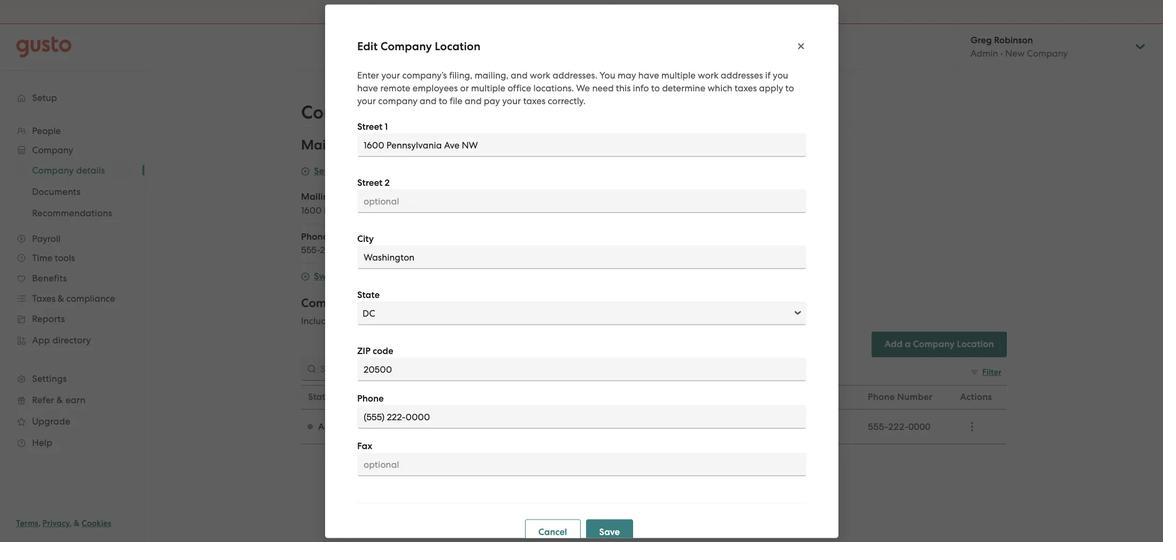 Task type: vqa. For each thing, say whether or not it's contained in the screenshot.
middle employees
yes



Task type: describe. For each thing, give the bounding box(es) containing it.
we
[[576, 82, 590, 93]]

privacy
[[43, 519, 70, 529]]

0 vertical spatial multiple
[[661, 70, 695, 80]]

new
[[338, 316, 357, 327]]

file
[[449, 95, 462, 106]]

which
[[707, 82, 732, 93]]

locations inside the 'company work locations includes new company 's physical and remote locations'
[[390, 296, 443, 311]]

remote inside the 'company work locations includes new company 's physical and remote locations'
[[464, 316, 494, 327]]

2 horizontal spatial to
[[785, 82, 794, 93]]

edit employees at this location
[[639, 205, 772, 217]]

nw,
[[399, 205, 417, 216]]

remote location?
[[643, 392, 719, 403]]

filing
[[342, 166, 366, 177]]

employees for no employees
[[793, 421, 838, 433]]

filter
[[982, 368, 1002, 378]]

terms
[[16, 519, 38, 529]]

mailing inside switch mailing address "button"
[[344, 271, 377, 282]]

company work locations includes new company 's physical and remote locations
[[301, 296, 534, 327]]

save
[[599, 527, 620, 538]]

1 horizontal spatial ave
[[453, 422, 468, 433]]

work
[[358, 296, 387, 311]]

street 2
[[357, 177, 389, 188]]

problem,
[[498, 7, 532, 17]]

company inside main company location with option to select different filing and mailing addresses group
[[337, 137, 399, 153]]

company locations
[[301, 102, 468, 124]]

actions
[[960, 392, 992, 403]]

0 vertical spatial locations
[[387, 102, 468, 124]]

pay
[[484, 95, 500, 106]]

into
[[474, 7, 489, 17]]

mailing address 1600 pennsylvania ave nw, washington, dc 20500
[[301, 191, 518, 216]]

0 horizontal spatial multiple
[[471, 82, 505, 93]]

1 horizontal spatial 0000
[[908, 422, 930, 433]]

on
[[606, 7, 615, 17]]

1 work from the left
[[530, 70, 550, 80]]

1 horizontal spatial your
[[381, 70, 400, 80]]

edit company location
[[357, 39, 480, 53]]

and up the office
[[510, 70, 527, 80]]

cookies button
[[82, 518, 111, 530]]

address inside select filing address button
[[368, 166, 403, 177]]

0 horizontal spatial to
[[439, 95, 447, 106]]

again
[[640, 7, 662, 17]]

no for no employees
[[778, 421, 791, 433]]

1 horizontal spatial 20500
[[559, 422, 587, 433]]

location?
[[678, 392, 719, 403]]

&
[[74, 519, 80, 529]]

employees
[[765, 392, 810, 403]]

20500 inside "mailing address 1600 pennsylvania ave nw, washington, dc 20500"
[[489, 205, 518, 216]]

1600 pennsylvania ave nw  washington, dc 20500
[[371, 422, 587, 433]]

terms link
[[16, 519, 38, 529]]

1 horizontal spatial to
[[651, 82, 660, 93]]

try
[[627, 7, 638, 17]]

remote
[[643, 392, 676, 403]]

fax
[[357, 441, 372, 452]]

edit employees at this location link
[[639, 205, 772, 217]]

mailing,
[[474, 70, 508, 80]]

info
[[633, 82, 649, 93]]

cancel
[[538, 527, 567, 538]]

washington, inside "mailing address 1600 pennsylvania ave nw, washington, dc 20500"
[[419, 205, 472, 216]]

office
[[507, 82, 531, 93]]

if
[[765, 70, 770, 80]]

physical
[[408, 316, 442, 327]]

City text field
[[357, 245, 806, 269]]

select filing address button
[[301, 165, 403, 178]]

add a company location
[[885, 339, 994, 350]]

may
[[617, 70, 636, 80]]

enter
[[357, 70, 379, 80]]

phone element
[[301, 231, 772, 264]]

1 horizontal spatial 555-
[[868, 422, 888, 433]]

privacy link
[[43, 519, 70, 529]]

222- inside phone 555-222-0000
[[320, 245, 339, 256]]

employees inside enter your company's filing, mailing, and work addresses. you may have multiple work addresses if you have remote employees or multiple office locations. we need this info to determine which taxes apply to your company and to file and pay your taxes correctly.
[[412, 82, 458, 93]]

addresses
[[720, 70, 763, 80]]

we're
[[551, 7, 571, 17]]

code
[[372, 345, 393, 357]]

filing,
[[449, 70, 472, 80]]

switch mailing address
[[314, 271, 414, 282]]

employees button
[[758, 387, 861, 409]]

correctly.
[[547, 95, 585, 106]]

enter your company's filing, mailing, and work addresses. you may have multiple work addresses if you have remote employees or multiple office locations. we need this info to determine which taxes apply to your company and to file and pay your taxes correctly.
[[357, 70, 794, 106]]

company
[[378, 95, 417, 106]]

0000 inside phone 555-222-0000
[[339, 245, 363, 256]]

555- inside phone 555-222-0000
[[301, 245, 320, 256]]

main company location
[[301, 137, 456, 153]]

mailing address element
[[301, 191, 772, 225]]

's
[[401, 316, 406, 327]]

company down "work"
[[360, 316, 401, 327]]

1600 inside "mailing address 1600 pennsylvania ave nw, washington, dc 20500"
[[301, 205, 322, 216]]

minutes.
[[696, 7, 728, 17]]

locations
[[496, 316, 534, 327]]

ran
[[459, 7, 472, 17]]

Search field
[[301, 358, 568, 381]]

0 horizontal spatial a
[[491, 7, 496, 17]]

filter button
[[965, 364, 1007, 381]]

number
[[897, 392, 932, 403]]

and inside the 'company work locations includes new company 's physical and remote locations'
[[445, 316, 461, 327]]

this inside mailing address element
[[719, 205, 734, 217]]

apply
[[759, 82, 783, 93]]

0 horizontal spatial taxes
[[523, 95, 545, 106]]

working
[[573, 7, 604, 17]]

1 vertical spatial have
[[357, 82, 378, 93]]

switch mailing address button
[[301, 271, 414, 283]]

dc inside "mailing address 1600 pennsylvania ave nw, washington, dc 20500"
[[475, 205, 487, 216]]

company up main
[[301, 102, 383, 124]]

terms , privacy , & cookies
[[16, 519, 111, 529]]

dialog main content element
[[346, 62, 817, 543]]

0 vertical spatial taxes
[[734, 82, 757, 93]]

save button
[[586, 520, 633, 543]]

main
[[301, 137, 334, 153]]

Fax text field
[[357, 453, 806, 476]]

status button
[[302, 387, 364, 409]]

select filing address
[[314, 166, 403, 177]]

at
[[707, 205, 716, 217]]

add
[[885, 339, 903, 350]]

you
[[599, 70, 615, 80]]



Task type: locate. For each thing, give the bounding box(es) containing it.
phone for 555-
[[301, 232, 328, 243]]

0 horizontal spatial 222-
[[320, 245, 339, 256]]

2 vertical spatial employees
[[793, 421, 838, 433]]

work up locations.
[[530, 70, 550, 80]]

0 vertical spatial have
[[638, 70, 659, 80]]

1 vertical spatial street
[[357, 177, 382, 188]]

and down 'company's'
[[419, 95, 436, 106]]

this right at
[[719, 205, 734, 217]]

company up includes
[[301, 296, 355, 311]]

add a company location button
[[872, 332, 1007, 358]]

1 horizontal spatial employees
[[658, 205, 705, 217]]

a inside button
[[905, 339, 911, 350]]

list
[[301, 191, 772, 264]]

and right physical
[[445, 316, 461, 327]]

0 horizontal spatial phone
[[301, 232, 328, 243]]

in
[[664, 7, 671, 17]]

remote
[[380, 82, 410, 93], [464, 316, 494, 327]]

remote up company
[[380, 82, 410, 93]]

have up info
[[638, 70, 659, 80]]

222-
[[320, 245, 339, 256], [888, 422, 908, 433]]

city
[[357, 233, 373, 244]]

edit inside mailing address element
[[639, 205, 656, 217]]

1 vertical spatial 222-
[[888, 422, 908, 433]]

0 vertical spatial 555-
[[301, 245, 320, 256]]

1 vertical spatial 20500
[[559, 422, 587, 433]]

multiple down mailing, in the top of the page
[[471, 82, 505, 93]]

address down the code
[[371, 392, 406, 403]]

0000
[[339, 245, 363, 256], [908, 422, 930, 433]]

pennsylvania inside "mailing address 1600 pennsylvania ave nw, washington, dc 20500"
[[324, 205, 379, 216]]

list containing mailing address
[[301, 191, 772, 264]]

0 horizontal spatial edit
[[357, 39, 377, 53]]

mailing inside "mailing address 1600 pennsylvania ave nw, washington, dc 20500"
[[301, 191, 334, 203]]

location for main company location
[[402, 137, 456, 153]]

street 1
[[357, 121, 388, 132]]

locations up physical
[[390, 296, 443, 311]]

2 horizontal spatial phone
[[868, 392, 895, 403]]

location up 'filter' popup button
[[957, 339, 994, 350]]

2 horizontal spatial a
[[905, 339, 911, 350]]

no down remote
[[643, 422, 655, 433]]

account menu element
[[957, 24, 1147, 70]]

1 horizontal spatial a
[[673, 7, 678, 17]]

555- down phone number
[[868, 422, 888, 433]]

address inside switch mailing address "button"
[[380, 271, 414, 282]]

20500 up fax text box
[[559, 422, 587, 433]]

1 vertical spatial locations
[[390, 296, 443, 311]]

1 horizontal spatial taxes
[[734, 82, 757, 93]]

0 vertical spatial 20500
[[489, 205, 518, 216]]

to left file
[[439, 95, 447, 106]]

1 horizontal spatial ,
[[70, 519, 72, 529]]

mailing up the state
[[344, 271, 377, 282]]

washington, right nw
[[489, 422, 542, 433]]

0 horizontal spatial 0000
[[339, 245, 363, 256]]

to
[[651, 82, 660, 93], [785, 82, 794, 93], [439, 95, 447, 106]]

1 horizontal spatial mailing
[[344, 271, 377, 282]]

multiple up the determine
[[661, 70, 695, 80]]

0000 down 'number'
[[908, 422, 930, 433]]

0 horizontal spatial ,
[[38, 519, 41, 529]]

0 horizontal spatial 1600
[[301, 205, 322, 216]]

taxes down the office
[[523, 95, 545, 106]]

employees down 'company's'
[[412, 82, 458, 93]]

locations
[[387, 102, 468, 124], [390, 296, 443, 311]]

and left the we're
[[534, 7, 549, 17]]

0 vertical spatial location
[[434, 39, 480, 53]]

1 vertical spatial employees
[[658, 205, 705, 217]]

gusto ran into a problem, and we're working on it. try again in a few minutes.
[[435, 7, 728, 17]]

have down enter
[[357, 82, 378, 93]]

0 vertical spatial employees
[[412, 82, 458, 93]]

location for edit company location
[[434, 39, 480, 53]]

no
[[778, 421, 791, 433], [643, 422, 655, 433]]

0 horizontal spatial ave
[[381, 205, 397, 216]]

1 vertical spatial this
[[719, 205, 734, 217]]

0 horizontal spatial mailing
[[301, 191, 334, 203]]

20500
[[489, 205, 518, 216], [559, 422, 587, 433]]

2 street from the top
[[357, 177, 382, 188]]

, left "privacy"
[[38, 519, 41, 529]]

1 horizontal spatial have
[[638, 70, 659, 80]]

1 vertical spatial dc
[[544, 422, 557, 433]]

street left the 2
[[357, 177, 382, 188]]

pennsylvania
[[324, 205, 379, 216], [395, 422, 450, 433]]

mailing
[[301, 191, 334, 203], [344, 271, 377, 282]]

ave
[[381, 205, 397, 216], [453, 422, 468, 433]]

few
[[680, 7, 694, 17]]

active
[[318, 422, 345, 433]]

location inside button
[[957, 339, 994, 350]]

phone up switch
[[301, 232, 328, 243]]

edit
[[357, 39, 377, 53], [639, 205, 656, 217]]

ZIP code text field
[[357, 358, 806, 381]]

Street 1 text field
[[357, 133, 806, 157]]

2 , from the left
[[70, 519, 72, 529]]

address
[[368, 166, 403, 177], [336, 191, 371, 203], [380, 271, 414, 282], [371, 392, 406, 403]]

1 horizontal spatial pennsylvania
[[395, 422, 450, 433]]

1 horizontal spatial no
[[778, 421, 791, 433]]

555-222-0000
[[868, 422, 930, 433]]

edit for edit employees at this location
[[639, 205, 656, 217]]

taxes down the addresses
[[734, 82, 757, 93]]

remote inside enter your company's filing, mailing, and work addresses. you may have multiple work addresses if you have remote employees or multiple office locations. we need this info to determine which taxes apply to your company and to file and pay your taxes correctly.
[[380, 82, 410, 93]]

have
[[638, 70, 659, 80], [357, 82, 378, 93]]

to right info
[[651, 82, 660, 93]]

20500 up the phone element
[[489, 205, 518, 216]]

nw
[[470, 422, 487, 433]]

locations down 'company's'
[[387, 102, 468, 124]]

1 vertical spatial edit
[[639, 205, 656, 217]]

1 vertical spatial taxes
[[523, 95, 545, 106]]

Street 2 text field
[[357, 189, 806, 213]]

0 horizontal spatial 555-
[[301, 245, 320, 256]]

mailing down select
[[301, 191, 334, 203]]

0000 down city
[[339, 245, 363, 256]]

address up "work"
[[380, 271, 414, 282]]

home image
[[16, 36, 72, 57]]

a right add
[[905, 339, 911, 350]]

1 vertical spatial 1600
[[371, 422, 393, 433]]

phone left 'number'
[[868, 392, 895, 403]]

1 street from the top
[[357, 121, 382, 132]]

ave left nw
[[453, 422, 468, 433]]

main company location with option to select different filing and mailing addresses group
[[301, 137, 772, 283]]

and
[[534, 7, 549, 17], [510, 70, 527, 80], [419, 95, 436, 106], [464, 95, 481, 106], [445, 316, 461, 327]]

1 horizontal spatial phone
[[357, 393, 383, 404]]

street
[[357, 121, 382, 132], [357, 177, 382, 188]]

0 horizontal spatial dc
[[475, 205, 487, 216]]

you
[[773, 70, 788, 80]]

multiple
[[661, 70, 695, 80], [471, 82, 505, 93]]

1 horizontal spatial dc
[[544, 422, 557, 433]]

ave left nw,
[[381, 205, 397, 216]]

zip
[[357, 345, 370, 357]]

your right enter
[[381, 70, 400, 80]]

street for street 1
[[357, 121, 382, 132]]

phone inside dialog main content element
[[357, 393, 383, 404]]

0 horizontal spatial remote
[[380, 82, 410, 93]]

2 vertical spatial location
[[957, 339, 994, 350]]

1 horizontal spatial edit
[[639, 205, 656, 217]]

1 vertical spatial remote
[[464, 316, 494, 327]]

no down employees at bottom right
[[778, 421, 791, 433]]

no for no
[[643, 422, 655, 433]]

0 vertical spatial washington,
[[419, 205, 472, 216]]

555-
[[301, 245, 320, 256], [868, 422, 888, 433]]

1 horizontal spatial remote
[[464, 316, 494, 327]]

, left &
[[70, 519, 72, 529]]

location up filing, on the left
[[434, 39, 480, 53]]

a right in
[[673, 7, 678, 17]]

0 vertical spatial edit
[[357, 39, 377, 53]]

1 horizontal spatial 1600
[[371, 422, 393, 433]]

2 horizontal spatial employees
[[793, 421, 838, 433]]

company inside add a company location button
[[913, 339, 955, 350]]

2
[[384, 177, 389, 188]]

zip code
[[357, 345, 393, 357]]

1600
[[301, 205, 322, 216], [371, 422, 393, 433]]

employees down employees button
[[793, 421, 838, 433]]

work up which
[[698, 70, 718, 80]]

0 horizontal spatial employees
[[412, 82, 458, 93]]

a right into
[[491, 7, 496, 17]]

0 vertical spatial 222-
[[320, 245, 339, 256]]

1 vertical spatial ave
[[453, 422, 468, 433]]

2 horizontal spatial your
[[502, 95, 521, 106]]

state
[[357, 289, 379, 301]]

company's
[[402, 70, 447, 80]]

determine
[[662, 82, 705, 93]]

locations.
[[533, 82, 574, 93]]

1 horizontal spatial multiple
[[661, 70, 695, 80]]

remote location? button
[[637, 387, 757, 409]]

addresses.
[[552, 70, 597, 80]]

0 horizontal spatial have
[[357, 82, 378, 93]]

location
[[736, 205, 772, 217]]

0 vertical spatial remote
[[380, 82, 410, 93]]

phone 555-222-0000
[[301, 232, 363, 256]]

0 horizontal spatial washington,
[[419, 205, 472, 216]]

taxes
[[734, 82, 757, 93], [523, 95, 545, 106]]

0 vertical spatial street
[[357, 121, 382, 132]]

0 vertical spatial 1600
[[301, 205, 322, 216]]

phone for number
[[868, 392, 895, 403]]

dc
[[475, 205, 487, 216], [544, 422, 557, 433]]

location inside group
[[402, 137, 456, 153]]

address down street 2
[[336, 191, 371, 203]]

address inside "mailing address 1600 pennsylvania ave nw, washington, dc 20500"
[[336, 191, 371, 203]]

1 horizontal spatial washington,
[[489, 422, 542, 433]]

gusto
[[435, 7, 457, 17]]

222- down phone number
[[888, 422, 908, 433]]

1 vertical spatial pennsylvania
[[395, 422, 450, 433]]

location down file
[[402, 137, 456, 153]]

phone inside phone 555-222-0000
[[301, 232, 328, 243]]

company down street 1
[[337, 137, 399, 153]]

status
[[308, 392, 335, 403]]

1 vertical spatial location
[[402, 137, 456, 153]]

cookies
[[82, 519, 111, 529]]

switch
[[314, 271, 342, 282]]

0 vertical spatial 0000
[[339, 245, 363, 256]]

1 , from the left
[[38, 519, 41, 529]]

0 vertical spatial ave
[[381, 205, 397, 216]]

company up 'company's'
[[380, 39, 432, 53]]

0 horizontal spatial pennsylvania
[[324, 205, 379, 216]]

employees
[[412, 82, 458, 93], [658, 205, 705, 217], [793, 421, 838, 433]]

1600 up phone 555-222-0000
[[301, 205, 322, 216]]

0 horizontal spatial your
[[357, 95, 376, 106]]

1 vertical spatial washington,
[[489, 422, 542, 433]]

0 vertical spatial dc
[[475, 205, 487, 216]]

1
[[384, 121, 388, 132]]

street left 1
[[357, 121, 382, 132]]

1 horizontal spatial this
[[719, 205, 734, 217]]

1 horizontal spatial work
[[698, 70, 718, 80]]

address down main company location
[[368, 166, 403, 177]]

includes
[[301, 316, 336, 327]]

222- up switch
[[320, 245, 339, 256]]

it.
[[617, 7, 625, 17]]

company right add
[[913, 339, 955, 350]]

no employees
[[778, 421, 838, 433]]

your down enter
[[357, 95, 376, 106]]

and down or
[[464, 95, 481, 106]]

0 vertical spatial this
[[616, 82, 630, 93]]

cancel button
[[525, 520, 580, 543]]

to down you
[[785, 82, 794, 93]]

this inside enter your company's filing, mailing, and work addresses. you may have multiple work addresses if you have remote employees or multiple office locations. we need this info to determine which taxes apply to your company and to file and pay your taxes correctly.
[[616, 82, 630, 93]]

phone
[[301, 232, 328, 243], [868, 392, 895, 403], [357, 393, 383, 404]]

0 vertical spatial pennsylvania
[[324, 205, 379, 216]]

or
[[460, 82, 469, 93]]

2 work from the left
[[698, 70, 718, 80]]

phone number
[[868, 392, 932, 403]]

1 vertical spatial 555-
[[868, 422, 888, 433]]

0 horizontal spatial this
[[616, 82, 630, 93]]

phone down zip code
[[357, 393, 383, 404]]

0 horizontal spatial 20500
[[489, 205, 518, 216]]

employees inside mailing address element
[[658, 205, 705, 217]]

remote left locations
[[464, 316, 494, 327]]

washington, right nw,
[[419, 205, 472, 216]]

555- up switch
[[301, 245, 320, 256]]

employees for edit employees at this location
[[658, 205, 705, 217]]

this down may
[[616, 82, 630, 93]]

1 vertical spatial multiple
[[471, 82, 505, 93]]

1 horizontal spatial 222-
[[888, 422, 908, 433]]

Phone text field
[[357, 405, 806, 429]]

employees left at
[[658, 205, 705, 217]]

street for street 2
[[357, 177, 382, 188]]

0 horizontal spatial work
[[530, 70, 550, 80]]

1 vertical spatial mailing
[[344, 271, 377, 282]]

1 vertical spatial 0000
[[908, 422, 930, 433]]

edit for edit company location
[[357, 39, 377, 53]]

1600 up fax
[[371, 422, 393, 433]]

0 horizontal spatial no
[[643, 422, 655, 433]]

your down the office
[[502, 95, 521, 106]]

0 vertical spatial mailing
[[301, 191, 334, 203]]

ave inside "mailing address 1600 pennsylvania ave nw, washington, dc 20500"
[[381, 205, 397, 216]]



